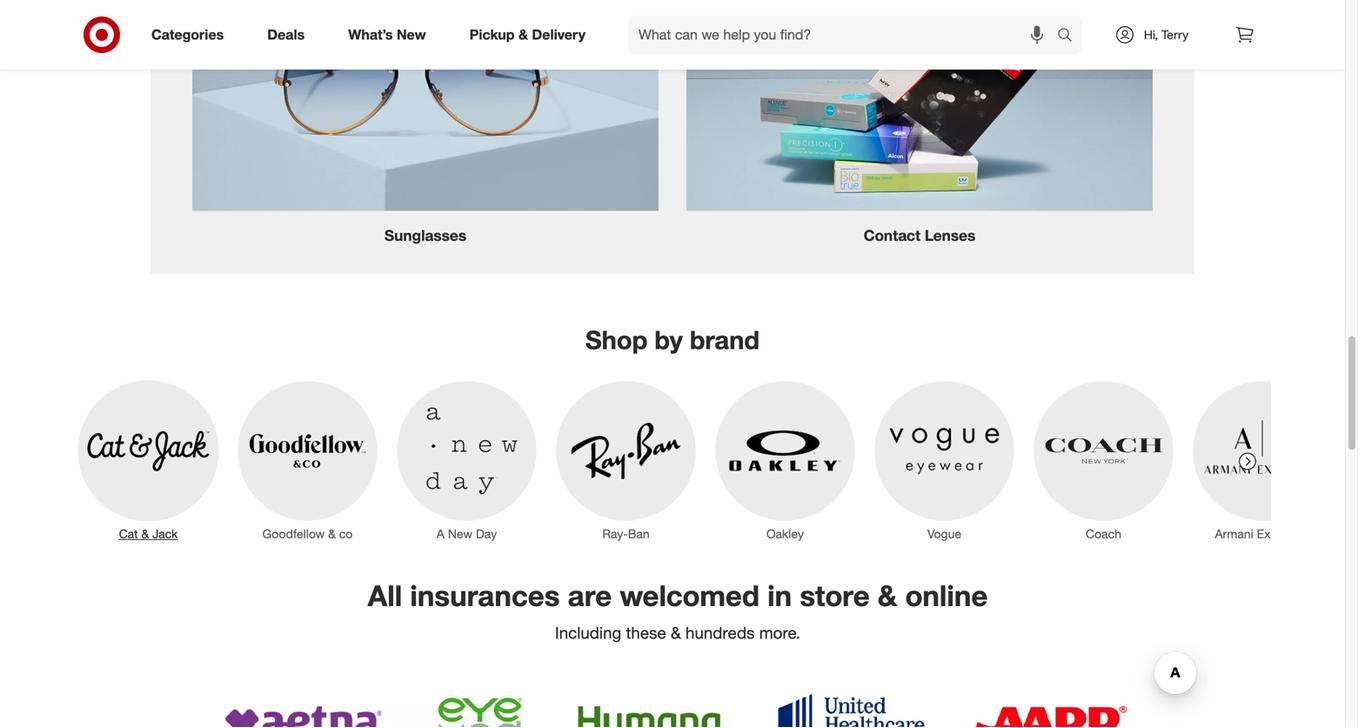 Task type: vqa. For each thing, say whether or not it's contained in the screenshot.
cat & jack
yes



Task type: describe. For each thing, give the bounding box(es) containing it.
all
[[368, 578, 402, 614]]

including
[[555, 623, 622, 643]]

brand
[[690, 324, 760, 355]]

categories link
[[137, 16, 246, 54]]

in
[[768, 578, 792, 614]]

including these & hundreds more.
[[555, 623, 801, 643]]

a
[[437, 527, 445, 542]]

shop
[[586, 324, 648, 355]]

coach image
[[1033, 380, 1175, 522]]

delivery
[[532, 26, 586, 43]]

more.
[[759, 623, 801, 643]]

sunglasses
[[385, 226, 467, 245]]

& right the store
[[878, 578, 898, 614]]

store
[[800, 578, 870, 614]]

what's
[[348, 26, 393, 43]]

ray-
[[603, 527, 628, 542]]

& for cat
[[141, 527, 149, 542]]

new for a
[[448, 527, 473, 542]]

hundreds
[[686, 623, 755, 643]]

What can we help you find? suggestions appear below search field
[[628, 16, 1062, 54]]

search button
[[1050, 16, 1091, 57]]

exchange
[[1257, 527, 1311, 542]]

goodfellow & co image
[[237, 380, 379, 522]]

deals link
[[253, 16, 327, 54]]

welcomed
[[620, 578, 760, 614]]

armani exchange image
[[1192, 380, 1334, 522]]

goodfellow
[[263, 527, 325, 542]]

armani exchange
[[1215, 527, 1311, 542]]

lenses
[[925, 226, 976, 245]]

a new day image
[[396, 380, 538, 522]]

deals
[[267, 26, 305, 43]]

all insurances are welcomed in store & online
[[368, 578, 988, 614]]

shop by brand
[[586, 324, 760, 355]]

pickup
[[470, 26, 515, 43]]

sunglasses link
[[178, 0, 673, 247]]

cat & jack
[[119, 527, 178, 542]]

oakley image
[[715, 380, 856, 522]]

contact
[[864, 226, 921, 245]]

terry
[[1162, 27, 1189, 42]]

cat & jack image
[[77, 380, 219, 522]]

a new day link
[[396, 380, 538, 543]]

hi, terry
[[1144, 27, 1189, 42]]

& right these
[[671, 623, 681, 643]]



Task type: locate. For each thing, give the bounding box(es) containing it.
ray ban image
[[555, 380, 697, 522]]

cat
[[119, 527, 138, 542]]

day
[[476, 527, 497, 542]]

by
[[655, 324, 683, 355]]

coach
[[1086, 527, 1122, 542]]

co
[[339, 527, 353, 542]]

&
[[519, 26, 528, 43], [141, 527, 149, 542], [328, 527, 336, 542], [878, 578, 898, 614], [671, 623, 681, 643]]

ban
[[628, 527, 650, 542]]

oakley
[[767, 527, 804, 542]]

& left co
[[328, 527, 336, 542]]

coach link
[[1033, 380, 1175, 543]]

online
[[906, 578, 988, 614]]

contact lenses
[[864, 226, 976, 245]]

& inside goodfellow & co "link"
[[328, 527, 336, 542]]

new right a
[[448, 527, 473, 542]]

insurances
[[410, 578, 560, 614]]

a new day
[[437, 527, 497, 542]]

vogue image
[[874, 380, 1016, 522]]

armani
[[1215, 527, 1254, 542]]

& inside pickup & delivery "link"
[[519, 26, 528, 43]]

contact lenses link
[[673, 0, 1167, 247]]

& for goodfellow
[[328, 527, 336, 542]]

hi,
[[1144, 27, 1159, 42]]

new for what's
[[397, 26, 426, 43]]

vogue
[[928, 527, 962, 542]]

& for pickup
[[519, 26, 528, 43]]

ray-ban link
[[555, 380, 697, 543]]

ray-ban
[[603, 527, 650, 542]]

vogue link
[[874, 380, 1016, 543]]

what's new
[[348, 26, 426, 43]]

armani exchange link
[[1192, 380, 1334, 543]]

jack
[[152, 527, 178, 542]]

pickup & delivery
[[470, 26, 586, 43]]

new
[[397, 26, 426, 43], [448, 527, 473, 542]]

1 vertical spatial new
[[448, 527, 473, 542]]

& right the cat
[[141, 527, 149, 542]]

goodfellow & co link
[[237, 380, 379, 543]]

search
[[1050, 28, 1091, 45]]

these
[[626, 623, 666, 643]]

cat & jack link
[[77, 380, 219, 543]]

are
[[568, 578, 612, 614]]

pickup & delivery link
[[455, 16, 607, 54]]

0 vertical spatial new
[[397, 26, 426, 43]]

oakley link
[[715, 380, 856, 543]]

goodfellow & co
[[263, 527, 353, 542]]

& right pickup
[[519, 26, 528, 43]]

categories
[[151, 26, 224, 43]]

1 horizontal spatial new
[[448, 527, 473, 542]]

what's new link
[[334, 16, 448, 54]]

& inside cat & jack link
[[141, 527, 149, 542]]

0 horizontal spatial new
[[397, 26, 426, 43]]

new right what's
[[397, 26, 426, 43]]



